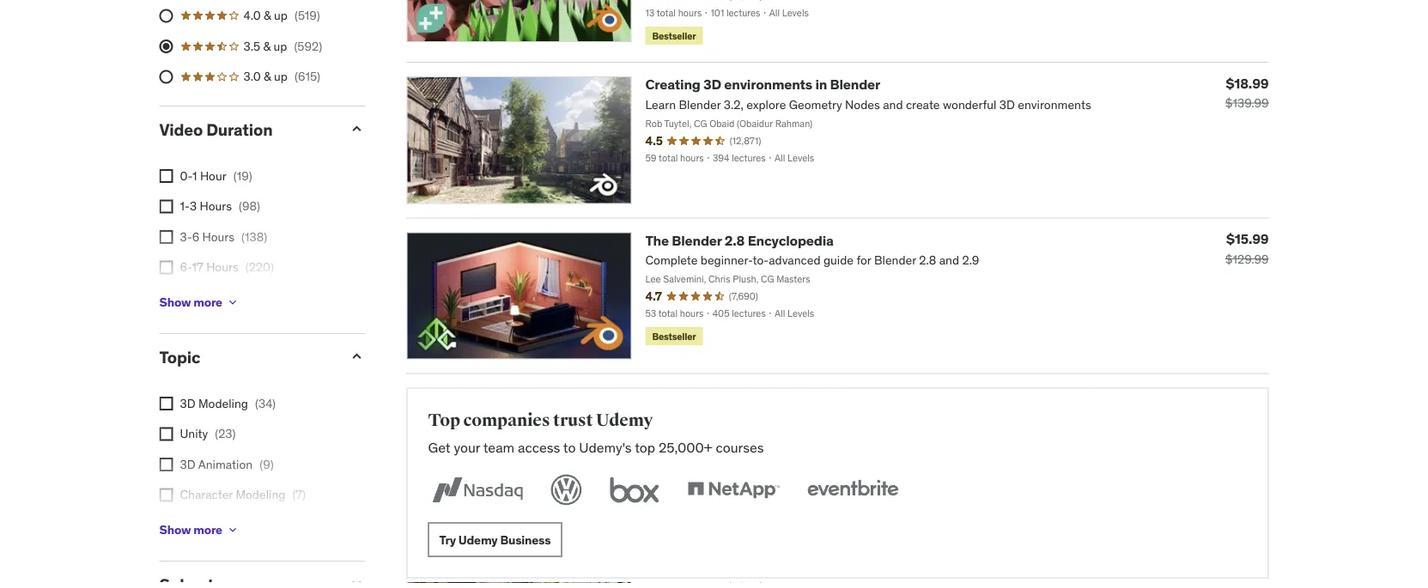 Task type: vqa. For each thing, say whether or not it's contained in the screenshot.


Task type: locate. For each thing, give the bounding box(es) containing it.
topic button
[[159, 347, 335, 368]]

modeling for 3d modeling
[[198, 395, 248, 411]]

hours right 3
[[200, 199, 232, 214]]

xsmall image left unity
[[159, 427, 173, 441]]

2 small image from the top
[[348, 348, 366, 365]]

1 vertical spatial modeling
[[236, 487, 286, 503]]

character
[[180, 487, 233, 503]]

1 vertical spatial more
[[193, 522, 222, 537]]

xsmall image left 'character'
[[159, 488, 173, 502]]

0 vertical spatial up
[[274, 8, 288, 23]]

1 xsmall image from the top
[[159, 169, 173, 183]]

blender left 2.8
[[672, 231, 722, 249]]

1 vertical spatial show
[[159, 522, 191, 537]]

xsmall image for 3-6 hours
[[159, 230, 173, 244]]

udemy
[[596, 410, 653, 431], [459, 532, 498, 548]]

0 horizontal spatial udemy
[[459, 532, 498, 548]]

1 vertical spatial up
[[274, 38, 287, 54]]

up left the (615)
[[274, 69, 288, 84]]

1
[[193, 168, 197, 183]]

6-17 hours (220)
[[180, 260, 274, 275]]

udemy's
[[579, 439, 632, 457]]

17
[[192, 260, 203, 275]]

1 more from the top
[[193, 294, 222, 310]]

show more down 'character'
[[159, 522, 222, 537]]

1 vertical spatial show more button
[[159, 513, 240, 547]]

video
[[159, 120, 203, 140]]

xsmall image for character
[[159, 488, 173, 502]]

1 small image from the top
[[348, 120, 366, 138]]

3d left game
[[180, 518, 196, 533]]

hours right 17
[[206, 260, 239, 275]]

hours right 17+
[[202, 290, 234, 306]]

0 horizontal spatial blender
[[672, 231, 722, 249]]

2 show from the top
[[159, 522, 191, 537]]

courses
[[716, 439, 764, 457]]

1-
[[180, 199, 190, 214]]

6-
[[180, 260, 192, 275]]

encyclopedia
[[748, 231, 834, 249]]

netapp image
[[684, 471, 783, 509]]

3d
[[704, 76, 722, 93], [180, 395, 196, 411], [180, 457, 196, 472], [180, 518, 196, 533]]

xsmall image down 6-17 hours (220)
[[226, 296, 240, 309]]

up left (592)
[[274, 38, 287, 54]]

blender
[[830, 76, 881, 93], [672, 231, 722, 249]]

3 xsmall image from the top
[[159, 261, 173, 275]]

udemy up udemy's
[[596, 410, 653, 431]]

3.0 & up (615)
[[244, 69, 320, 84]]

animation
[[198, 457, 253, 472]]

3.5 & up (592)
[[244, 38, 322, 54]]

& for 3.0
[[264, 69, 271, 84]]

development
[[233, 518, 305, 533]]

2 vertical spatial up
[[274, 69, 288, 84]]

modeling
[[198, 395, 248, 411], [236, 487, 286, 503]]

xsmall image
[[159, 169, 173, 183], [159, 200, 173, 214], [159, 261, 173, 275], [159, 427, 173, 441], [159, 488, 173, 502]]

$15.99
[[1227, 230, 1269, 248]]

udemy inside "link"
[[459, 532, 498, 548]]

unity (23)
[[180, 426, 236, 442]]

0 vertical spatial &
[[264, 8, 271, 23]]

the blender 2.8 encyclopedia link
[[646, 231, 834, 249]]

25,000+
[[659, 439, 713, 457]]

& for 4.0
[[264, 8, 271, 23]]

small image
[[348, 120, 366, 138], [348, 348, 366, 365]]

3d down unity
[[180, 457, 196, 472]]

3d for 3d modeling (34)
[[180, 395, 196, 411]]

to
[[564, 439, 576, 457]]

show down 6-
[[159, 294, 191, 310]]

show more
[[159, 294, 222, 310], [159, 522, 222, 537]]

xsmall image down topic
[[159, 397, 173, 410]]

5 xsmall image from the top
[[159, 488, 173, 502]]

more down 'character'
[[193, 522, 222, 537]]

more down 17
[[193, 294, 222, 310]]

show more button
[[159, 285, 240, 320], [159, 513, 240, 547]]

1 show more button from the top
[[159, 285, 240, 320]]

1 horizontal spatial udemy
[[596, 410, 653, 431]]

2 show more button from the top
[[159, 513, 240, 547]]

show more button down 'character'
[[159, 513, 240, 547]]

blender right in
[[830, 76, 881, 93]]

0 vertical spatial udemy
[[596, 410, 653, 431]]

creating
[[646, 76, 701, 93]]

4 xsmall image from the top
[[159, 427, 173, 441]]

show more for video duration
[[159, 294, 222, 310]]

hour
[[200, 168, 227, 183]]

& right 3.0
[[264, 69, 271, 84]]

modeling up (23)
[[198, 395, 248, 411]]

(34)
[[255, 395, 276, 411]]

2 vertical spatial &
[[264, 69, 271, 84]]

xsmall image left animation
[[159, 458, 173, 472]]

1 show more from the top
[[159, 294, 222, 310]]

box image
[[606, 471, 664, 509]]

xsmall image left 6-
[[159, 261, 173, 275]]

udemy inside top companies trust udemy get your team access to udemy's top 25,000+ courses
[[596, 410, 653, 431]]

(9)
[[260, 457, 274, 472]]

your
[[454, 439, 480, 457]]

environments
[[725, 76, 813, 93]]

duration
[[206, 120, 273, 140]]

& right 4.0
[[264, 8, 271, 23]]

xsmall image down character modeling (7)
[[226, 523, 240, 537]]

show more button down 17
[[159, 285, 240, 320]]

hours for 6-17 hours
[[206, 260, 239, 275]]

xsmall image left 0-
[[159, 169, 173, 183]]

(592)
[[294, 38, 322, 54]]

3d modeling (34)
[[180, 395, 276, 411]]

0 vertical spatial show more button
[[159, 285, 240, 320]]

1 horizontal spatial blender
[[830, 76, 881, 93]]

(19)
[[233, 168, 252, 183]]

0 vertical spatial show
[[159, 294, 191, 310]]

2 more from the top
[[193, 522, 222, 537]]

modeling down (9)
[[236, 487, 286, 503]]

2 xsmall image from the top
[[159, 200, 173, 214]]

the blender 2.8 encyclopedia
[[646, 231, 834, 249]]

show for video duration
[[159, 294, 191, 310]]

6
[[192, 229, 199, 245]]

up left "(519)"
[[274, 8, 288, 23]]

17+ hours
[[180, 290, 234, 306]]

1 vertical spatial &
[[263, 38, 271, 54]]

xsmall image
[[159, 230, 173, 244], [226, 296, 240, 309], [159, 397, 173, 410], [159, 458, 173, 472], [226, 523, 240, 537]]

up
[[274, 8, 288, 23], [274, 38, 287, 54], [274, 69, 288, 84]]

xsmall image for 3d animation
[[159, 458, 173, 472]]

2.8
[[725, 231, 745, 249]]

trust
[[553, 410, 593, 431]]

$139.99
[[1226, 96, 1269, 111]]

show
[[159, 294, 191, 310], [159, 522, 191, 537]]

17+
[[180, 290, 199, 306]]

0 vertical spatial modeling
[[198, 395, 248, 411]]

show left game
[[159, 522, 191, 537]]

nasdaq image
[[428, 471, 527, 509]]

xsmall image for 0-
[[159, 169, 173, 183]]

1 vertical spatial blender
[[672, 231, 722, 249]]

2 show more from the top
[[159, 522, 222, 537]]

3d right creating
[[704, 76, 722, 93]]

3
[[190, 199, 197, 214]]

in
[[816, 76, 828, 93]]

xsmall image left 3-
[[159, 230, 173, 244]]

1 vertical spatial udemy
[[459, 532, 498, 548]]

more
[[193, 294, 222, 310], [193, 522, 222, 537]]

1 vertical spatial small image
[[348, 348, 366, 365]]

xsmall image left 1-
[[159, 200, 173, 214]]

& right 3.5
[[263, 38, 271, 54]]

(615)
[[295, 69, 320, 84]]

4.0 & up (519)
[[244, 8, 320, 23]]

3d up unity
[[180, 395, 196, 411]]

show more down 6-
[[159, 294, 222, 310]]

1 vertical spatial show more
[[159, 522, 222, 537]]

1 show from the top
[[159, 294, 191, 310]]

&
[[264, 8, 271, 23], [263, 38, 271, 54], [264, 69, 271, 84]]

0 vertical spatial small image
[[348, 120, 366, 138]]

small image for topic
[[348, 348, 366, 365]]

hours for 3-6 hours
[[202, 229, 235, 245]]

0 vertical spatial show more
[[159, 294, 222, 310]]

hours
[[200, 199, 232, 214], [202, 229, 235, 245], [206, 260, 239, 275], [202, 290, 234, 306]]

udemy right try
[[459, 532, 498, 548]]

hours right 6
[[202, 229, 235, 245]]

3-
[[180, 229, 192, 245]]

0 vertical spatial more
[[193, 294, 222, 310]]



Task type: describe. For each thing, give the bounding box(es) containing it.
up for 3.5 & up
[[274, 38, 287, 54]]

companies
[[464, 410, 550, 431]]

(23)
[[215, 426, 236, 442]]

top companies trust udemy get your team access to udemy's top 25,000+ courses
[[428, 410, 764, 457]]

(220)
[[245, 260, 274, 275]]

xsmall image for 6-
[[159, 261, 173, 275]]

$18.99
[[1227, 74, 1269, 92]]

(7)
[[292, 487, 306, 503]]

small image
[[348, 575, 366, 583]]

0-
[[180, 168, 193, 183]]

$18.99 $139.99
[[1226, 74, 1269, 111]]

video duration
[[159, 120, 273, 140]]

character modeling (7)
[[180, 487, 306, 503]]

get
[[428, 439, 451, 457]]

unity
[[180, 426, 208, 442]]

show for topic
[[159, 522, 191, 537]]

up for 3.0 & up
[[274, 69, 288, 84]]

(138)
[[242, 229, 267, 245]]

3d animation (9)
[[180, 457, 274, 472]]

game
[[198, 518, 230, 533]]

& for 3.5
[[263, 38, 271, 54]]

3.5
[[244, 38, 260, 54]]

show more button for video duration
[[159, 285, 240, 320]]

4.0
[[244, 8, 261, 23]]

1-3 hours (98)
[[180, 199, 260, 214]]

$15.99 $129.99
[[1226, 230, 1269, 267]]

business
[[500, 532, 551, 548]]

xsmall image for 1-
[[159, 200, 173, 214]]

creating 3d environments in blender
[[646, 76, 881, 93]]

3d for 3d animation (9)
[[180, 457, 196, 472]]

0 vertical spatial blender
[[830, 76, 881, 93]]

up for 4.0 & up
[[274, 8, 288, 23]]

3-6 hours (138)
[[180, 229, 267, 245]]

more for video duration
[[193, 294, 222, 310]]

modeling for character modeling
[[236, 487, 286, 503]]

small image for video duration
[[348, 120, 366, 138]]

more for topic
[[193, 522, 222, 537]]

hours for 1-3 hours
[[200, 199, 232, 214]]

creating 3d environments in blender link
[[646, 76, 881, 93]]

volkswagen image
[[548, 471, 586, 509]]

3.0
[[244, 69, 261, 84]]

topic
[[159, 347, 200, 368]]

team
[[484, 439, 515, 457]]

3d for 3d game development
[[180, 518, 196, 533]]

top
[[428, 410, 460, 431]]

xsmall image for 3d modeling
[[159, 397, 173, 410]]

access
[[518, 439, 560, 457]]

(98)
[[239, 199, 260, 214]]

show more button for topic
[[159, 513, 240, 547]]

try
[[439, 532, 456, 548]]

the
[[646, 231, 669, 249]]

0-1 hour (19)
[[180, 168, 252, 183]]

video duration button
[[159, 120, 335, 140]]

try udemy business link
[[428, 523, 562, 557]]

(519)
[[295, 8, 320, 23]]

try udemy business
[[439, 532, 551, 548]]

show more for topic
[[159, 522, 222, 537]]

xsmall image for unity
[[159, 427, 173, 441]]

$129.99
[[1226, 251, 1269, 267]]

3d game development
[[180, 518, 305, 533]]

eventbrite image
[[804, 471, 903, 509]]

top
[[635, 439, 656, 457]]



